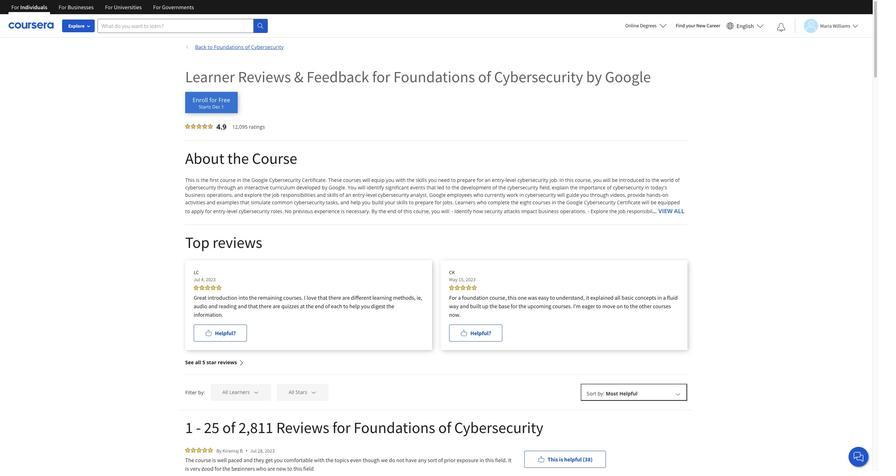 Task type: describe. For each thing, give the bounding box(es) containing it.
helpful
[[565, 456, 582, 463]]

0 horizontal spatial course,
[[414, 208, 430, 215]]

all inside for a foundation course, this one was easy to understand, it explained all basic concepts in a fluid way and built up the base for the upcoming courses. i'm eager to move on to the other courses now.
[[615, 294, 621, 301]]

2,811
[[239, 418, 273, 438]]

this down analyst.
[[404, 208, 412, 215]]

online
[[626, 22, 640, 29]]

the up employees
[[452, 184, 460, 191]]

to inside the course is well paced and they get you comfortable with the topics even though we do not have any sort of prior exposure in this field. it is very good for the beginners who are new to this field
[[288, 466, 292, 472]]

you left will: at the right of page
[[432, 208, 440, 215]]

prior
[[444, 457, 456, 464]]

end inside this is the first course in the google cybersecurity certificate. these courses will equip you with the skills you need to prepare for an entry-level cybersecurity job.   in this course, you will be introduced to the world of cybersecurity through an interactive curriculum developed by google. you will identify significant events that led to the development of the cybersecurity field, explain the importance of cybersecurity in today's business operations, and explore the job responsibilities and skills of an entry-level cybersecurity analyst.   google employees who currently work in cybersecurity will guide you through videos, provide hands-on activities and examples that simulate common cybersecurity tasks, and help you build your skills to prepare for jobs.   learners who complete the eight courses in the google cybersecurity certificate will be equipped to apply for entry-level cybersecurity roles. no previous experience is necessary.  by the end of this course, you will:  - identify how security attacks impact business operations. - explore the job responsibil ... view all
[[388, 208, 397, 215]]

for for individuals
[[11, 4, 19, 11]]

chevron left image
[[185, 45, 190, 49]]

0 vertical spatial entry-
[[492, 177, 506, 184]]

the up operations.
[[558, 199, 566, 206]]

the left first
[[201, 177, 209, 184]]

end inside the great introduction into the remaining courses. i love that there are different learning methods, ie, audio and reading and that there are quizzes at the end of each to help you digest the information.
[[315, 303, 324, 310]]

you left 'build'
[[362, 199, 371, 206]]

maria
[[821, 23, 833, 29]]

enroll
[[193, 96, 208, 104]]

course inside this is the first course in the google cybersecurity certificate. these courses will equip you with the skills you need to prepare for an entry-level cybersecurity job.   in this course, you will be introduced to the world of cybersecurity through an interactive curriculum developed by google. you will identify significant events that led to the development of the cybersecurity field, explain the importance of cybersecurity in today's business operations, and explore the job responsibilities and skills of an entry-level cybersecurity analyst.   google employees who currently work in cybersecurity will guide you through videos, provide hands-on activities and examples that simulate common cybersecurity tasks, and help you build your skills to prepare for jobs.   learners who complete the eight courses in the google cybersecurity certificate will be equipped to apply for entry-level cybersecurity roles. no previous experience is necessary.  by the end of this course, you will:  - identify how security attacks impact business operations. - explore the job responsibil ... view all
[[220, 177, 236, 184]]

for inside for a foundation course, this one was easy to understand, it explained all basic concepts in a fluid way and built up the base for the upcoming courses. i'm eager to move on to the other courses now.
[[511, 303, 518, 310]]

exposure
[[457, 457, 479, 464]]

starts
[[199, 104, 211, 110]]

the up currently on the right top of the page
[[499, 184, 506, 191]]

eager
[[582, 303, 596, 310]]

we
[[381, 457, 388, 464]]

new
[[276, 466, 286, 472]]

explore inside popup button
[[68, 23, 85, 29]]

have
[[406, 457, 417, 464]]

2023 for a
[[466, 277, 476, 283]]

today's
[[651, 184, 668, 191]]

in up eight
[[520, 192, 524, 198]]

that left led
[[427, 184, 436, 191]]

well
[[217, 457, 227, 464]]

cybersecurity down first
[[185, 184, 216, 191]]

audio
[[194, 303, 207, 310]]

impact
[[522, 208, 538, 215]]

hands-
[[647, 192, 663, 198]]

to right led
[[446, 184, 451, 191]]

5
[[203, 359, 205, 366]]

lc jul 4, 2023
[[194, 270, 216, 283]]

roles.
[[271, 208, 284, 215]]

curriculum
[[270, 184, 295, 191]]

even
[[350, 457, 362, 464]]

english
[[737, 22, 755, 29]]

1 a from the left
[[458, 294, 461, 301]]

the left topics
[[326, 457, 334, 464]]

top
[[185, 233, 210, 252]]

in down explain
[[552, 199, 557, 206]]

you left need on the top of page
[[429, 177, 437, 184]]

will:
[[442, 208, 451, 215]]

find
[[676, 22, 686, 29]]

this right in
[[566, 177, 574, 184]]

show notifications image
[[778, 23, 786, 32]]

4,
[[201, 277, 205, 283]]

chevron down image inside the all learners button
[[253, 390, 260, 396]]

world
[[661, 177, 674, 184]]

the down learning
[[387, 303, 395, 310]]

will down explain
[[558, 192, 565, 198]]

helpful? for and
[[215, 330, 236, 337]]

that right reading
[[248, 303, 258, 310]]

0 vertical spatial through
[[218, 184, 236, 191]]

28,
[[258, 448, 264, 454]]

the up events on the left top
[[407, 177, 415, 184]]

courses. inside the great introduction into the remaining courses. i love that there are different learning methods, ie, audio and reading and that there are quizzes at the end of each to help you digest the information.
[[284, 294, 303, 301]]

interactive
[[245, 184, 269, 191]]

1 vertical spatial job
[[619, 208, 626, 215]]

courses inside for a foundation course, this one was easy to understand, it explained all basic concepts in a fluid way and built up the base for the upcoming courses. i'm eager to move on to the other courses now.
[[653, 303, 672, 310]]

the down videos,
[[610, 208, 618, 215]]

that down explore
[[240, 199, 250, 206]]

the down "one"
[[519, 303, 527, 310]]

the down basic
[[631, 303, 638, 310]]

cybersecurity up work
[[508, 184, 539, 191]]

cybersecurity down introduced
[[613, 184, 644, 191]]

chat with us image
[[854, 452, 865, 463]]

1 vertical spatial through
[[591, 192, 609, 198]]

cybersecurity down field,
[[526, 192, 556, 198]]

any
[[418, 457, 427, 464]]

in down about the course
[[237, 177, 241, 184]]

google.
[[329, 184, 347, 191]]

common
[[272, 199, 293, 206]]

they
[[254, 457, 264, 464]]

your inside find your new career link
[[687, 22, 696, 29]]

view
[[659, 207, 673, 215]]

0 vertical spatial level
[[506, 177, 517, 184]]

the up interactive
[[243, 177, 250, 184]]

for inside enroll for free starts dec 1
[[210, 96, 217, 104]]

2023 inside by kiranraj b • jul 28, 2023
[[265, 448, 275, 454]]

you
[[348, 184, 357, 191]]

explained
[[591, 294, 614, 301]]

way
[[450, 303, 459, 310]]

the up guide
[[570, 184, 578, 191]]

is left first
[[196, 177, 200, 184]]

What do you want to learn? text field
[[98, 19, 254, 33]]

different
[[351, 294, 372, 301]]

i
[[304, 294, 306, 301]]

was
[[528, 294, 538, 301]]

ck may 15, 2023
[[450, 270, 476, 283]]

simulate
[[251, 199, 271, 206]]

and up information.
[[209, 303, 218, 310]]

1 vertical spatial reviews
[[277, 418, 330, 438]]

to right easy
[[550, 294, 555, 301]]

to down explained
[[597, 303, 602, 310]]

online degrees button
[[620, 18, 673, 33]]

first
[[210, 177, 219, 184]]

reading
[[219, 303, 237, 310]]

to left apply
[[185, 208, 190, 215]]

2 horizontal spatial -
[[588, 208, 590, 215]]

for inside the course is well paced and they get you comfortable with the topics even though we do not have any sort of prior exposure in this field. it is very good for the beginners who are new to this field
[[215, 466, 222, 472]]

12,095 ratings
[[232, 123, 265, 130]]

with inside the course is well paced and they get you comfortable with the topics even though we do not have any sort of prior exposure in this field. it is very good for the beginners who are new to this field
[[314, 457, 325, 464]]

enroll for free starts dec 1
[[193, 96, 230, 110]]

0 horizontal spatial there
[[259, 303, 272, 310]]

the right into
[[249, 294, 257, 301]]

is left the well
[[212, 457, 216, 464]]

2023 for introduction
[[206, 277, 216, 283]]

and down developed
[[317, 192, 326, 198]]

the up today's
[[652, 177, 660, 184]]

you inside the great introduction into the remaining courses. i love that there are different learning methods, ie, audio and reading and that there are quizzes at the end of each to help you digest the information.
[[361, 303, 370, 310]]

cybersecurity up field,
[[518, 177, 549, 184]]

this is helpful (38) button
[[525, 451, 606, 468]]

comfortable
[[284, 457, 313, 464]]

events
[[410, 184, 426, 191]]

2 vertical spatial skills
[[397, 199, 408, 206]]

now.
[[450, 311, 461, 319]]

cybersecurity down significant
[[378, 192, 409, 198]]

0 vertical spatial reviews
[[238, 67, 291, 87]]

previous
[[293, 208, 313, 215]]

2 vertical spatial foundations
[[354, 418, 436, 438]]

the down 'build'
[[379, 208, 386, 215]]

remaining
[[258, 294, 282, 301]]

lc
[[194, 270, 199, 276]]

paced
[[228, 457, 243, 464]]

1 vertical spatial are
[[273, 303, 280, 310]]

responsibilities
[[281, 192, 316, 198]]

1 vertical spatial who
[[477, 199, 487, 206]]

of inside the great introduction into the remaining courses. i love that there are different learning methods, ie, audio and reading and that there are quizzes at the end of each to help you digest the information.
[[325, 303, 330, 310]]

you up importance
[[594, 177, 602, 184]]

to right back
[[208, 44, 213, 50]]

by inside by kiranraj b • jul 28, 2023
[[217, 448, 222, 454]]

maria williams button
[[795, 19, 859, 33]]

in up hands-
[[645, 184, 650, 191]]

that right "love"
[[318, 294, 328, 301]]

1 horizontal spatial prepare
[[457, 177, 476, 184]]

and down into
[[238, 303, 247, 310]]

0 vertical spatial foundations
[[214, 44, 244, 50]]

the down 12,095
[[228, 149, 249, 168]]

helpful? button for and
[[194, 325, 247, 342]]

all stars button
[[277, 384, 329, 401]]

to right need on the top of page
[[451, 177, 456, 184]]

help inside the great introduction into the remaining courses. i love that there are different learning methods, ie, audio and reading and that there are quizzes at the end of each to help you digest the information.
[[350, 303, 360, 310]]

i'm
[[574, 303, 581, 310]]

to inside the great introduction into the remaining courses. i love that there are different learning methods, ie, audio and reading and that there are quizzes at the end of each to help you digest the information.
[[344, 303, 349, 310]]

by inside this is the first course in the google cybersecurity certificate. these courses will equip you with the skills you need to prepare for an entry-level cybersecurity job.   in this course, you will be introduced to the world of cybersecurity through an interactive curriculum developed by google. you will identify significant events that led to the development of the cybersecurity field, explain the importance of cybersecurity in today's business operations, and explore the job responsibilities and skills of an entry-level cybersecurity analyst.   google employees who currently work in cybersecurity will guide you through videos, provide hands-on activities and examples that simulate common cybersecurity tasks, and help you build your skills to prepare for jobs.   learners who complete the eight courses in the google cybersecurity certificate will be equipped to apply for entry-level cybersecurity roles. no previous experience is necessary.  by the end of this course, you will:  - identify how security attacks impact business operations. - explore the job responsibil ... view all
[[322, 184, 328, 191]]

0 horizontal spatial prepare
[[415, 199, 434, 206]]

on inside this is the first course in the google cybersecurity certificate. these courses will equip you with the skills you need to prepare for an entry-level cybersecurity job.   in this course, you will be introduced to the world of cybersecurity through an interactive curriculum developed by google. you will identify significant events that led to the development of the cybersecurity field, explain the importance of cybersecurity in today's business operations, and explore the job responsibilities and skills of an entry-level cybersecurity analyst.   google employees who currently work in cybersecurity will guide you through videos, provide hands-on activities and examples that simulate common cybersecurity tasks, and help you build your skills to prepare for jobs.   learners who complete the eight courses in the google cybersecurity certificate will be equipped to apply for entry-level cybersecurity roles. no previous experience is necessary.  by the end of this course, you will:  - identify how security attacks impact business operations. - explore the job responsibil ... view all
[[663, 192, 669, 198]]

get
[[266, 457, 273, 464]]

field,
[[540, 184, 551, 191]]

currently
[[485, 192, 506, 198]]

this down comfortable at the bottom of page
[[294, 466, 302, 472]]

0 vertical spatial courses
[[343, 177, 361, 184]]

0 horizontal spatial level
[[227, 208, 238, 215]]

1 vertical spatial courses
[[533, 199, 551, 206]]

learners inside the all learners button
[[230, 389, 250, 396]]

attacks
[[504, 208, 521, 215]]

0 horizontal spatial -
[[196, 418, 201, 438]]

...
[[653, 208, 657, 215]]

and inside for a foundation course, this one was easy to understand, it explained all basic concepts in a fluid way and built up the base for the upcoming courses. i'm eager to move on to the other courses now.
[[460, 303, 469, 310]]

this left field.
[[486, 457, 494, 464]]

sort
[[587, 391, 597, 397]]

2 horizontal spatial an
[[485, 177, 491, 184]]

great introduction into the remaining courses. i love that there are different learning methods, ie, audio and reading and that there are quizzes at the end of each to help you digest the information.
[[194, 294, 423, 319]]

and right tasks,
[[341, 199, 350, 206]]

need
[[438, 177, 450, 184]]

information.
[[194, 311, 223, 319]]

development
[[461, 184, 492, 191]]

how
[[474, 208, 483, 215]]

on inside for a foundation course, this one was easy to understand, it explained all basic concepts in a fluid way and built up the base for the upcoming courses. i'm eager to move on to the other courses now.
[[617, 303, 623, 310]]

2 horizontal spatial skills
[[416, 177, 427, 184]]

free
[[219, 96, 230, 104]]

beginners
[[232, 466, 255, 472]]

the down work
[[511, 199, 519, 206]]

about
[[185, 149, 225, 168]]

0 vertical spatial reviews
[[213, 233, 262, 252]]



Task type: locate. For each thing, give the bounding box(es) containing it.
not
[[397, 457, 405, 464]]

for businesses
[[59, 4, 94, 11]]

1 horizontal spatial jul
[[251, 448, 257, 454]]

by: for filter
[[198, 389, 205, 396]]

0 vertical spatial course,
[[575, 177, 592, 184]]

jul inside by kiranraj b • jul 28, 2023
[[251, 448, 257, 454]]

cybersecurity
[[251, 44, 284, 50], [495, 67, 584, 87], [269, 177, 301, 184], [585, 199, 616, 206], [455, 418, 544, 438]]

1 vertical spatial course,
[[414, 208, 430, 215]]

helpful
[[620, 391, 638, 397]]

all down equipped
[[675, 207, 685, 215]]

2023 right 4,
[[206, 277, 216, 283]]

complete
[[488, 199, 510, 206]]

0 horizontal spatial all
[[223, 389, 228, 396]]

up
[[483, 303, 489, 310]]

developed
[[297, 184, 321, 191]]

in left fluid
[[658, 294, 662, 301]]

1 vertical spatial level
[[367, 192, 377, 198]]

for for businesses
[[59, 4, 66, 11]]

cybersecurity down "simulate"
[[239, 208, 270, 215]]

star
[[207, 359, 217, 366]]

built
[[470, 303, 481, 310]]

may
[[450, 277, 458, 283]]

all right filter by:
[[223, 389, 228, 396]]

provide
[[628, 192, 646, 198]]

of inside back to foundations of cybersecurity link
[[245, 44, 250, 50]]

explain
[[552, 184, 569, 191]]

all for all learners
[[223, 389, 228, 396]]

0 vertical spatial courses.
[[284, 294, 303, 301]]

0 horizontal spatial filled star image
[[194, 285, 199, 290]]

the up "simulate"
[[263, 192, 271, 198]]

you down different
[[361, 303, 370, 310]]

foundations up do
[[354, 418, 436, 438]]

all inside button
[[289, 389, 295, 396]]

chevron down image
[[311, 390, 317, 396]]

to right each
[[344, 303, 349, 310]]

1 vertical spatial end
[[315, 303, 324, 310]]

1 horizontal spatial explore
[[591, 208, 609, 215]]

job down the certificate
[[619, 208, 626, 215]]

by up the well
[[217, 448, 222, 454]]

1 horizontal spatial course
[[220, 177, 236, 184]]

significant
[[386, 184, 409, 191]]

0 horizontal spatial an
[[237, 184, 243, 191]]

1 horizontal spatial all
[[289, 389, 295, 396]]

2 vertical spatial course,
[[490, 294, 507, 301]]

0 vertical spatial with
[[396, 177, 406, 184]]

business up activities
[[185, 192, 206, 198]]

course, up importance
[[575, 177, 592, 184]]

1 horizontal spatial courses.
[[553, 303, 573, 310]]

this for this is helpful (38)
[[548, 456, 558, 463]]

will up importance
[[603, 177, 611, 184]]

by kiranraj b • jul 28, 2023
[[217, 448, 275, 454]]

1 horizontal spatial by
[[587, 67, 602, 87]]

courses up impact
[[533, 199, 551, 206]]

level up work
[[506, 177, 517, 184]]

1 horizontal spatial filled star image
[[202, 124, 207, 129]]

helpful? down up
[[471, 330, 492, 337]]

find your new career
[[676, 22, 721, 29]]

1 helpful? button from the left
[[194, 325, 247, 342]]

0 vertical spatial help
[[351, 199, 361, 206]]

2 helpful? button from the left
[[450, 325, 503, 342]]

0 horizontal spatial helpful? button
[[194, 325, 247, 342]]

courses down fluid
[[653, 303, 672, 310]]

prepare down analyst.
[[415, 199, 434, 206]]

1 horizontal spatial chevron down image
[[675, 391, 682, 398]]

2 vertical spatial entry-
[[213, 208, 227, 215]]

operations,
[[207, 192, 233, 198]]

through
[[218, 184, 236, 191], [591, 192, 609, 198]]

skills up events on the left top
[[416, 177, 427, 184]]

0 vertical spatial learners
[[455, 199, 476, 206]]

concepts
[[636, 294, 657, 301]]

is left "necessary."
[[341, 208, 345, 215]]

1 vertical spatial this
[[548, 456, 558, 463]]

for left universities
[[105, 4, 113, 11]]

for individuals
[[11, 4, 47, 11]]

by: for sort
[[598, 391, 605, 397]]

0 vertical spatial by
[[587, 67, 602, 87]]

1 vertical spatial courses.
[[553, 303, 573, 310]]

this inside this is the first course in the google cybersecurity certificate. these courses will equip you with the skills you need to prepare for an entry-level cybersecurity job.   in this course, you will be introduced to the world of cybersecurity through an interactive curriculum developed by google. you will identify significant events that led to the development of the cybersecurity field, explain the importance of cybersecurity in today's business operations, and explore the job responsibilities and skills of an entry-level cybersecurity analyst.   google employees who currently work in cybersecurity will guide you through videos, provide hands-on activities and examples that simulate common cybersecurity tasks, and help you build your skills to prepare for jobs.   learners who complete the eight courses in the google cybersecurity certificate will be equipped to apply for entry-level cybersecurity roles. no previous experience is necessary.  by the end of this course, you will:  - identify how security attacks impact business operations. - explore the job responsibil ... view all
[[185, 177, 195, 184]]

filled star image
[[185, 124, 190, 129], [191, 124, 196, 129], [197, 124, 202, 129], [208, 124, 213, 129], [200, 285, 205, 290], [205, 285, 210, 290], [211, 285, 216, 290], [217, 285, 222, 290], [455, 285, 460, 290], [461, 285, 466, 290], [467, 285, 472, 290], [472, 285, 477, 290], [185, 448, 190, 453], [191, 448, 196, 453], [197, 448, 202, 453], [202, 448, 207, 453], [208, 448, 213, 453]]

1 horizontal spatial a
[[664, 294, 666, 301]]

1 horizontal spatial 1
[[222, 104, 224, 110]]

coursera image
[[9, 20, 54, 31]]

1 horizontal spatial an
[[346, 192, 352, 198]]

1 horizontal spatial on
[[663, 192, 669, 198]]

explore
[[68, 23, 85, 29], [591, 208, 609, 215]]

you up new
[[274, 457, 283, 464]]

1 vertical spatial business
[[539, 208, 559, 215]]

0 horizontal spatial 2023
[[206, 277, 216, 283]]

1 vertical spatial 1
[[185, 418, 193, 438]]

jul left 4,
[[194, 277, 200, 283]]

cybersecurity
[[518, 177, 549, 184], [185, 184, 216, 191], [508, 184, 539, 191], [613, 184, 644, 191], [378, 192, 409, 198], [526, 192, 556, 198], [294, 199, 325, 206], [239, 208, 270, 215]]

0 vertical spatial business
[[185, 192, 206, 198]]

1 horizontal spatial by:
[[598, 391, 605, 397]]

0 horizontal spatial jul
[[194, 277, 200, 283]]

other
[[639, 303, 652, 310]]

15,
[[459, 277, 465, 283]]

for a foundation course, this one was easy to understand, it explained all basic concepts in a fluid way and built up the base for the upcoming courses. i'm eager to move on to the other courses now.
[[450, 294, 678, 319]]

necessary.
[[346, 208, 371, 215]]

skills down significant
[[397, 199, 408, 206]]

tasks,
[[326, 199, 339, 206]]

by inside this is the first course in the google cybersecurity certificate. these courses will equip you with the skills you need to prepare for an entry-level cybersecurity job.   in this course, you will be introduced to the world of cybersecurity through an interactive curriculum developed by google. you will identify significant events that led to the development of the cybersecurity field, explain the importance of cybersecurity in today's business operations, and explore the job responsibilities and skills of an entry-level cybersecurity analyst.   google employees who currently work in cybersecurity will guide you through videos, provide hands-on activities and examples that simulate common cybersecurity tasks, and help you build your skills to prepare for jobs.   learners who complete the eight courses in the google cybersecurity certificate will be equipped to apply for entry-level cybersecurity roles. no previous experience is necessary.  by the end of this course, you will:  - identify how security attacks impact business operations. - explore the job responsibil ... view all
[[372, 208, 378, 215]]

through up operations,
[[218, 184, 236, 191]]

1 horizontal spatial be
[[651, 199, 657, 206]]

help inside this is the first course in the google cybersecurity certificate. these courses will equip you with the skills you need to prepare for an entry-level cybersecurity job.   in this course, you will be introduced to the world of cybersecurity through an interactive curriculum developed by google. you will identify significant events that led to the development of the cybersecurity field, explain the importance of cybersecurity in today's business operations, and explore the job responsibilities and skills of an entry-level cybersecurity analyst.   google employees who currently work in cybersecurity will guide you through videos, provide hands-on activities and examples that simulate common cybersecurity tasks, and help you build your skills to prepare for jobs.   learners who complete the eight courses in the google cybersecurity certificate will be equipped to apply for entry-level cybersecurity roles. no previous experience is necessary.  by the end of this course, you will:  - identify how security attacks impact business operations. - explore the job responsibil ... view all
[[351, 199, 361, 206]]

1 vertical spatial your
[[385, 199, 396, 206]]

0 vertical spatial are
[[343, 294, 350, 301]]

course inside the course is well paced and they get you comfortable with the topics even though we do not have any sort of prior exposure in this field. it is very good for the beginners who are new to this field
[[195, 457, 211, 464]]

0 vertical spatial prepare
[[457, 177, 476, 184]]

digest
[[371, 303, 386, 310]]

•
[[246, 448, 248, 454]]

who down 'development'
[[474, 192, 484, 198]]

2 horizontal spatial filled star image
[[450, 285, 454, 290]]

0 horizontal spatial a
[[458, 294, 461, 301]]

0 horizontal spatial on
[[617, 303, 623, 310]]

0 vertical spatial who
[[474, 192, 484, 198]]

and up examples
[[235, 192, 243, 198]]

identify
[[367, 184, 384, 191]]

course up good
[[195, 457, 211, 464]]

0 horizontal spatial business
[[185, 192, 206, 198]]

you up significant
[[386, 177, 395, 184]]

on up equipped
[[663, 192, 669, 198]]

this inside button
[[548, 456, 558, 463]]

cybersecurity up the previous
[[294, 199, 325, 206]]

that
[[427, 184, 436, 191], [240, 199, 250, 206], [318, 294, 328, 301], [248, 303, 258, 310]]

upcoming
[[528, 303, 552, 310]]

will up responsibil
[[642, 199, 650, 206]]

2 horizontal spatial all
[[675, 207, 685, 215]]

1 horizontal spatial course,
[[490, 294, 507, 301]]

and down operations,
[[207, 199, 216, 206]]

ck
[[450, 270, 455, 276]]

0 horizontal spatial end
[[315, 303, 324, 310]]

1 horizontal spatial 2023
[[265, 448, 275, 454]]

this
[[566, 177, 574, 184], [404, 208, 412, 215], [508, 294, 517, 301], [486, 457, 494, 464], [294, 466, 302, 472]]

chevron down image
[[253, 390, 260, 396], [675, 391, 682, 398]]

the right the at
[[306, 303, 314, 310]]

in
[[237, 177, 241, 184], [645, 184, 650, 191], [520, 192, 524, 198], [552, 199, 557, 206], [658, 294, 662, 301], [480, 457, 485, 464]]

is inside this is helpful (38) button
[[560, 456, 564, 463]]

1 vertical spatial jul
[[251, 448, 257, 454]]

0 vertical spatial skills
[[416, 177, 427, 184]]

1 horizontal spatial -
[[452, 208, 453, 215]]

entry- down examples
[[213, 208, 227, 215]]

very
[[190, 466, 200, 472]]

0 horizontal spatial all
[[195, 359, 201, 366]]

for governments
[[153, 4, 194, 11]]

all inside this is the first course in the google cybersecurity certificate. these courses will equip you with the skills you need to prepare for an entry-level cybersecurity job.   in this course, you will be introduced to the world of cybersecurity through an interactive curriculum developed by google. you will identify significant events that led to the development of the cybersecurity field, explain the importance of cybersecurity in today's business operations, and explore the job responsibilities and skills of an entry-level cybersecurity analyst.   google employees who currently work in cybersecurity will guide you through videos, provide hands-on activities and examples that simulate common cybersecurity tasks, and help you build your skills to prepare for jobs.   learners who complete the eight courses in the google cybersecurity certificate will be equipped to apply for entry-level cybersecurity roles. no previous experience is necessary.  by the end of this course, you will:  - identify how security attacks impact business operations. - explore the job responsibil ... view all
[[675, 207, 685, 215]]

to up hands-
[[646, 177, 651, 184]]

1 vertical spatial be
[[651, 199, 657, 206]]

0 vertical spatial end
[[388, 208, 397, 215]]

0 vertical spatial explore
[[68, 23, 85, 29]]

who inside the course is well paced and they get you comfortable with the topics even though we do not have any sort of prior exposure in this field. it is very good for the beginners who are new to this field
[[256, 466, 267, 472]]

base
[[499, 303, 510, 310]]

analyst.
[[411, 192, 428, 198]]

with inside this is the first course in the google cybersecurity certificate. these courses will equip you with the skills you need to prepare for an entry-level cybersecurity job.   in this course, you will be introduced to the world of cybersecurity through an interactive curriculum developed by google. you will identify significant events that led to the development of the cybersecurity field, explain the importance of cybersecurity in today's business operations, and explore the job responsibilities and skills of an entry-level cybersecurity analyst.   google employees who currently work in cybersecurity will guide you through videos, provide hands-on activities and examples that simulate common cybersecurity tasks, and help you build your skills to prepare for jobs.   learners who complete the eight courses in the google cybersecurity certificate will be equipped to apply for entry-level cybersecurity roles. no previous experience is necessary.  by the end of this course, you will:  - identify how security attacks impact business operations. - explore the job responsibil ... view all
[[396, 177, 406, 184]]

0 vertical spatial job
[[272, 192, 280, 198]]

all inside button
[[223, 389, 228, 396]]

love
[[307, 294, 317, 301]]

2023 inside ck may 15, 2023
[[466, 277, 476, 283]]

entry- up currently on the right top of the page
[[492, 177, 506, 184]]

all for all stars
[[289, 389, 295, 396]]

0 horizontal spatial by
[[217, 448, 222, 454]]

course, inside for a foundation course, this one was easy to understand, it explained all basic concepts in a fluid way and built up the base for the upcoming courses. i'm eager to move on to the other courses now.
[[490, 294, 507, 301]]

1 horizontal spatial there
[[329, 294, 341, 301]]

&
[[294, 67, 304, 87]]

0 vertical spatial all
[[615, 294, 621, 301]]

2 helpful? from the left
[[471, 330, 492, 337]]

kiranraj
[[223, 448, 239, 454]]

0 vertical spatial be
[[612, 177, 618, 184]]

0 vertical spatial course
[[220, 177, 236, 184]]

filled star image
[[202, 124, 207, 129], [194, 285, 199, 290], [450, 285, 454, 290]]

all learners button
[[211, 384, 271, 401]]

for left businesses at the top left
[[59, 4, 66, 11]]

end down "love"
[[315, 303, 324, 310]]

help
[[351, 199, 361, 206], [350, 303, 360, 310]]

None search field
[[98, 19, 268, 33]]

this for this is the first course in the google cybersecurity certificate. these courses will equip you with the skills you need to prepare for an entry-level cybersecurity job.   in this course, you will be introduced to the world of cybersecurity through an interactive curriculum developed by google. you will identify significant events that led to the development of the cybersecurity field, explain the importance of cybersecurity in today's business operations, and explore the job responsibilities and skills of an entry-level cybersecurity analyst.   google employees who currently work in cybersecurity will guide you through videos, provide hands-on activities and examples that simulate common cybersecurity tasks, and help you build your skills to prepare for jobs.   learners who complete the eight courses in the google cybersecurity certificate will be equipped to apply for entry-level cybersecurity roles. no previous experience is necessary.  by the end of this course, you will:  - identify how security attacks impact business operations. - explore the job responsibil ... view all
[[185, 177, 195, 184]]

course
[[252, 149, 297, 168]]

filled star image for great
[[194, 285, 199, 290]]

all left 5
[[195, 359, 201, 366]]

1 vertical spatial entry-
[[353, 192, 367, 198]]

foundations
[[214, 44, 244, 50], [394, 67, 475, 87], [354, 418, 436, 438]]

move
[[603, 303, 616, 310]]

0 horizontal spatial by
[[322, 184, 328, 191]]

1 vertical spatial skills
[[327, 192, 338, 198]]

a left fluid
[[664, 294, 666, 301]]

0 horizontal spatial job
[[272, 192, 280, 198]]

are down get
[[268, 466, 275, 472]]

a up way
[[458, 294, 461, 301]]

explore down importance
[[591, 208, 609, 215]]

reviews inside see all 5 star reviews button
[[218, 359, 237, 366]]

a
[[458, 294, 461, 301], [664, 294, 666, 301]]

your right find
[[687, 22, 696, 29]]

businesses
[[68, 4, 94, 11]]

introduced
[[619, 177, 645, 184]]

- right will: at the right of page
[[452, 208, 453, 215]]

helpful? for way
[[471, 330, 492, 337]]

eight
[[520, 199, 532, 206]]

you inside the course is well paced and they get you comfortable with the topics even though we do not have any sort of prior exposure in this field. it is very good for the beginners who are new to this field
[[274, 457, 283, 464]]

this inside for a foundation course, this one was easy to understand, it explained all basic concepts in a fluid way and built up the base for the upcoming courses. i'm eager to move on to the other courses now.
[[508, 294, 517, 301]]

will right you
[[358, 184, 366, 191]]

all left 'stars'
[[289, 389, 295, 396]]

1 horizontal spatial helpful? button
[[450, 325, 503, 342]]

filter
[[185, 389, 197, 396]]

with right comfortable at the bottom of page
[[314, 457, 325, 464]]

will left equip on the left
[[363, 177, 370, 184]]

0 horizontal spatial your
[[385, 199, 396, 206]]

are down 'remaining'
[[273, 303, 280, 310]]

good
[[202, 466, 214, 472]]

banner navigation
[[6, 0, 200, 20]]

1 vertical spatial explore
[[591, 208, 609, 215]]

to down basic
[[624, 303, 629, 310]]

of inside the course is well paced and they get you comfortable with the topics even though we do not have any sort of prior exposure in this field. it is very good for the beginners who are new to this field
[[439, 457, 443, 464]]

0 vertical spatial jul
[[194, 277, 200, 283]]

is left very
[[185, 466, 189, 472]]

end
[[388, 208, 397, 215], [315, 303, 324, 310]]

who up how
[[477, 199, 487, 206]]

all learners
[[223, 389, 250, 396]]

be up videos,
[[612, 177, 618, 184]]

2023 right 15,
[[466, 277, 476, 283]]

courses up you
[[343, 177, 361, 184]]

learner
[[185, 67, 235, 87]]

and inside the course is well paced and they get you comfortable with the topics even though we do not have any sort of prior exposure in this field. it is very good for the beginners who are new to this field
[[244, 457, 253, 464]]

experience
[[315, 208, 340, 215]]

you down importance
[[581, 192, 589, 198]]

reviews
[[238, 67, 291, 87], [277, 418, 330, 438]]

learners
[[455, 199, 476, 206], [230, 389, 250, 396]]

for universities
[[105, 4, 142, 11]]

course right first
[[220, 177, 236, 184]]

who down they
[[256, 466, 267, 472]]

for left governments
[[153, 4, 161, 11]]

jul inside lc jul 4, 2023
[[194, 277, 200, 283]]

1 vertical spatial an
[[237, 184, 243, 191]]

explore inside this is the first course in the google cybersecurity certificate. these courses will equip you with the skills you need to prepare for an entry-level cybersecurity job.   in this course, you will be introduced to the world of cybersecurity through an interactive curriculum developed by google. you will identify significant events that led to the development of the cybersecurity field, explain the importance of cybersecurity in today's business operations, and explore the job responsibilities and skills of an entry-level cybersecurity analyst.   google employees who currently work in cybersecurity will guide you through videos, provide hands-on activities and examples that simulate common cybersecurity tasks, and help you build your skills to prepare for jobs.   learners who complete the eight courses in the google cybersecurity certificate will be equipped to apply for entry-level cybersecurity roles. no previous experience is necessary.  by the end of this course, you will:  - identify how security attacks impact business operations. - explore the job responsibil ... view all
[[591, 208, 609, 215]]

are
[[343, 294, 350, 301], [273, 303, 280, 310], [268, 466, 275, 472]]

1 horizontal spatial entry-
[[353, 192, 367, 198]]

job.
[[550, 177, 559, 184]]

each
[[331, 303, 342, 310]]

by
[[587, 67, 602, 87], [322, 184, 328, 191]]

2 a from the left
[[664, 294, 666, 301]]

for for universities
[[105, 4, 113, 11]]

0 horizontal spatial be
[[612, 177, 618, 184]]

1 vertical spatial prepare
[[415, 199, 434, 206]]

for left individuals
[[11, 4, 19, 11]]

1 vertical spatial foundations
[[394, 67, 475, 87]]

though
[[363, 457, 380, 464]]

an left interactive
[[237, 184, 243, 191]]

courses. inside for a foundation course, this one was easy to understand, it explained all basic concepts in a fluid way and built up the base for the upcoming courses. i'm eager to move on to the other courses now.
[[553, 303, 573, 310]]

explore
[[245, 192, 262, 198]]

are inside the course is well paced and they get you comfortable with the topics even though we do not have any sort of prior exposure in this field. it is very good for the beginners who are new to this field
[[268, 466, 275, 472]]

1 vertical spatial help
[[350, 303, 360, 310]]

in inside for a foundation course, this one was easy to understand, it explained all basic concepts in a fluid way and built up the base for the upcoming courses. i'm eager to move on to the other courses now.
[[658, 294, 662, 301]]

1 horizontal spatial business
[[539, 208, 559, 215]]

there
[[329, 294, 341, 301], [259, 303, 272, 310]]

1 horizontal spatial end
[[388, 208, 397, 215]]

videos,
[[611, 192, 627, 198]]

0 horizontal spatial courses.
[[284, 294, 303, 301]]

with
[[396, 177, 406, 184], [314, 457, 325, 464]]

end down significant
[[388, 208, 397, 215]]

2 horizontal spatial 2023
[[466, 277, 476, 283]]

0 horizontal spatial skills
[[327, 192, 338, 198]]

1 inside enroll for free starts dec 1
[[222, 104, 224, 110]]

all inside button
[[195, 359, 201, 366]]

courses. down understand, at the bottom right of page
[[553, 303, 573, 310]]

your inside this is the first course in the google cybersecurity certificate. these courses will equip you with the skills you need to prepare for an entry-level cybersecurity job.   in this course, you will be introduced to the world of cybersecurity through an interactive curriculum developed by google. you will identify significant events that led to the development of the cybersecurity field, explain the importance of cybersecurity in today's business operations, and explore the job responsibilities and skills of an entry-level cybersecurity analyst.   google employees who currently work in cybersecurity will guide you through videos, provide hands-on activities and examples that simulate common cybersecurity tasks, and help you build your skills to prepare for jobs.   learners who complete the eight courses in the google cybersecurity certificate will be equipped to apply for entry-level cybersecurity roles. no previous experience is necessary.  by the end of this course, you will:  - identify how security attacks impact business operations. - explore the job responsibil ... view all
[[385, 199, 396, 206]]

be down hands-
[[651, 199, 657, 206]]

top reviews
[[185, 233, 262, 252]]

2 vertical spatial are
[[268, 466, 275, 472]]

job
[[272, 192, 280, 198], [619, 208, 626, 215]]

the course is well paced and they get you comfortable with the topics even though we do not have any sort of prior exposure in this field. it is very good for the beginners who are new to this field
[[185, 457, 513, 472]]

0 vertical spatial this
[[185, 177, 195, 184]]

2023 inside lc jul 4, 2023
[[206, 277, 216, 283]]

jul right "•"
[[251, 448, 257, 454]]

2 horizontal spatial level
[[506, 177, 517, 184]]

an up 'development'
[[485, 177, 491, 184]]

employees
[[447, 192, 473, 198]]

filled star image for for
[[450, 285, 454, 290]]

for for governments
[[153, 4, 161, 11]]

reviews up comfortable at the bottom of page
[[277, 418, 330, 438]]

helpful? button down information.
[[194, 325, 247, 342]]

for inside for a foundation course, this one was easy to understand, it explained all basic concepts in a fluid way and built up the base for the upcoming courses. i'm eager to move on to the other courses now.
[[450, 294, 457, 301]]

1 helpful? from the left
[[215, 330, 236, 337]]

1 vertical spatial course
[[195, 457, 211, 464]]

basic
[[622, 294, 634, 301]]

1 horizontal spatial job
[[619, 208, 626, 215]]

business right impact
[[539, 208, 559, 215]]

the down the well
[[223, 466, 230, 472]]

to down analyst.
[[409, 199, 414, 206]]

the right up
[[490, 303, 498, 310]]

in inside the course is well paced and they get you comfortable with the topics even though we do not have any sort of prior exposure in this field. it is very good for the beginners who are new to this field
[[480, 457, 485, 464]]

identify
[[455, 208, 472, 215]]

level down examples
[[227, 208, 238, 215]]

quizzes
[[282, 303, 299, 310]]

certificate.
[[302, 177, 327, 184]]

all stars
[[289, 389, 307, 396]]

1 vertical spatial learners
[[230, 389, 250, 396]]

you
[[386, 177, 395, 184], [429, 177, 437, 184], [594, 177, 602, 184], [581, 192, 589, 198], [362, 199, 371, 206], [432, 208, 440, 215], [361, 303, 370, 310], [274, 457, 283, 464]]

guide
[[567, 192, 580, 198]]

equipped
[[658, 199, 680, 206]]

course, down analyst.
[[414, 208, 430, 215]]

this left "one"
[[508, 294, 517, 301]]

skills up tasks,
[[327, 192, 338, 198]]

1 vertical spatial reviews
[[218, 359, 237, 366]]

who
[[474, 192, 484, 198], [477, 199, 487, 206], [256, 466, 267, 472]]

there up each
[[329, 294, 341, 301]]

individuals
[[20, 4, 47, 11]]

learners inside this is the first course in the google cybersecurity certificate. these courses will equip you with the skills you need to prepare for an entry-level cybersecurity job.   in this course, you will be introduced to the world of cybersecurity through an interactive curriculum developed by google. you will identify significant events that led to the development of the cybersecurity field, explain the importance of cybersecurity in today's business operations, and explore the job responsibilities and skills of an entry-level cybersecurity analyst.   google employees who currently work in cybersecurity will guide you through videos, provide hands-on activities and examples that simulate common cybersecurity tasks, and help you build your skills to prepare for jobs.   learners who complete the eight courses in the google cybersecurity certificate will be equipped to apply for entry-level cybersecurity roles. no previous experience is necessary.  by the end of this course, you will:  - identify how security attacks impact business operations. - explore the job responsibil ... view all
[[455, 199, 476, 206]]

filter by:
[[185, 389, 205, 396]]

1 horizontal spatial through
[[591, 192, 609, 198]]

helpful? button for way
[[450, 325, 503, 342]]



Task type: vqa. For each thing, say whether or not it's contained in the screenshot.
help within the This is the first course in the Google Cybersecurity Certificate. These courses will equip you with the skills you need to prepare for an entry-level cybersecurity job.   In this course, you will be introduced to the world of cybersecurity through an interactive curriculum developed by Google. You will identify significant events that led to the development of the cybersecurity field, explain the importance of cybersecurity in today's business operations, and explore the job responsibilities and skills of an entry-level cybersecurity analyst.   Google employees who currently work in cybersecurity will guide you through videos, provide hands-on activities and examples that simulate common cybersecurity tasks, and help you build your skills to prepare for jobs.   Learners who complete the eight courses in the Google Cybersecurity Certificate will be equipped to apply for entry-level cybersecurity roles. No previous experience is necessary.  By the end of this course, you will:  - Identify how security attacks impact business operations. - Explore the job responsibil ... View All
yes



